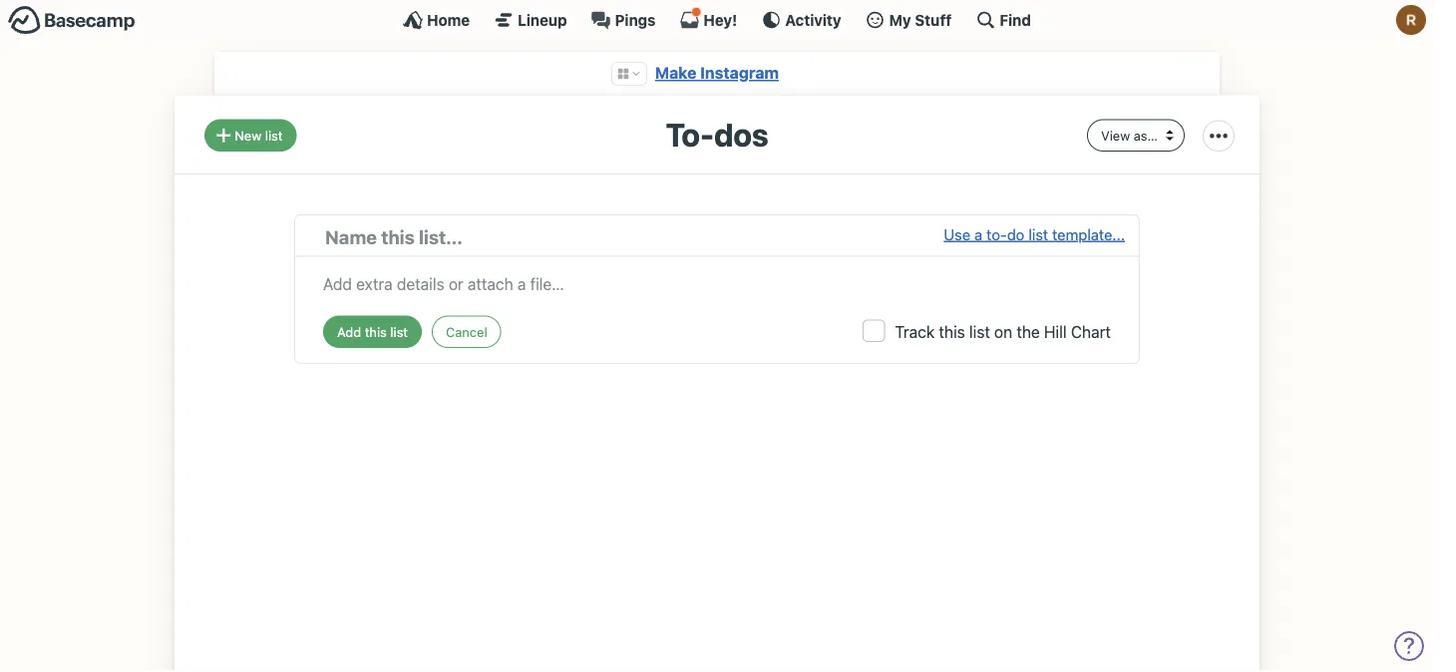 Task type: vqa. For each thing, say whether or not it's contained in the screenshot.
the left Nicole Katz Icon
no



Task type: describe. For each thing, give the bounding box(es) containing it.
find button
[[976, 10, 1032, 30]]

new list
[[235, 128, 283, 143]]

make instagram
[[655, 63, 779, 82]]

home link
[[403, 10, 470, 30]]

find
[[1000, 11, 1032, 28]]

make
[[655, 63, 697, 82]]

instagram
[[701, 63, 779, 82]]

dos
[[714, 115, 769, 153]]

switch accounts image
[[8, 5, 136, 36]]

hey!
[[704, 11, 738, 28]]

cancel button
[[432, 316, 502, 348]]

lineup
[[518, 11, 567, 28]]

view as… button
[[1088, 119, 1185, 152]]

use
[[944, 225, 971, 243]]

new
[[235, 128, 262, 143]]

to-
[[987, 225, 1007, 243]]

my
[[890, 11, 912, 28]]

1 vertical spatial list
[[1029, 225, 1049, 243]]

new list link
[[205, 119, 297, 152]]

lineup link
[[494, 10, 567, 30]]

stuff
[[915, 11, 952, 28]]

cancel
[[446, 324, 488, 339]]

main element
[[0, 0, 1435, 39]]



Task type: locate. For each thing, give the bounding box(es) containing it.
as…
[[1134, 128, 1158, 143]]

2 horizontal spatial list
[[1029, 225, 1049, 243]]

0 horizontal spatial list
[[265, 128, 283, 143]]

to-dos
[[666, 115, 769, 153]]

pings button
[[591, 10, 656, 30]]

None submit
[[323, 316, 422, 348]]

view
[[1102, 128, 1131, 143]]

home
[[427, 11, 470, 28]]

ruby image
[[1397, 5, 1427, 35]]

list right new
[[265, 128, 283, 143]]

make instagram link
[[655, 63, 779, 82]]

template...
[[1053, 225, 1125, 243]]

on
[[995, 322, 1013, 341]]

2 vertical spatial list
[[970, 322, 991, 341]]

track
[[895, 322, 935, 341]]

view as…
[[1102, 128, 1158, 143]]

my stuff button
[[866, 10, 952, 30]]

list right 'do'
[[1029, 225, 1049, 243]]

use a to-do list template... link
[[944, 223, 1125, 251]]

my stuff
[[890, 11, 952, 28]]

0 vertical spatial list
[[265, 128, 283, 143]]

pings
[[615, 11, 656, 28]]

hey! button
[[680, 7, 738, 30]]

list
[[265, 128, 283, 143], [1029, 225, 1049, 243], [970, 322, 991, 341]]

a
[[975, 225, 983, 243]]

to-
[[666, 115, 714, 153]]

None text field
[[323, 267, 1111, 296]]

list left on
[[970, 322, 991, 341]]

the
[[1017, 322, 1040, 341]]

use a to-do list template...
[[944, 225, 1125, 243]]

Name this list… text field
[[325, 223, 944, 251]]

activity link
[[762, 10, 842, 30]]

activity
[[786, 11, 842, 28]]

1 horizontal spatial list
[[970, 322, 991, 341]]

hill chart
[[1045, 322, 1111, 341]]

do
[[1007, 225, 1025, 243]]

this
[[939, 322, 966, 341]]

track this list on the hill chart
[[895, 322, 1111, 341]]



